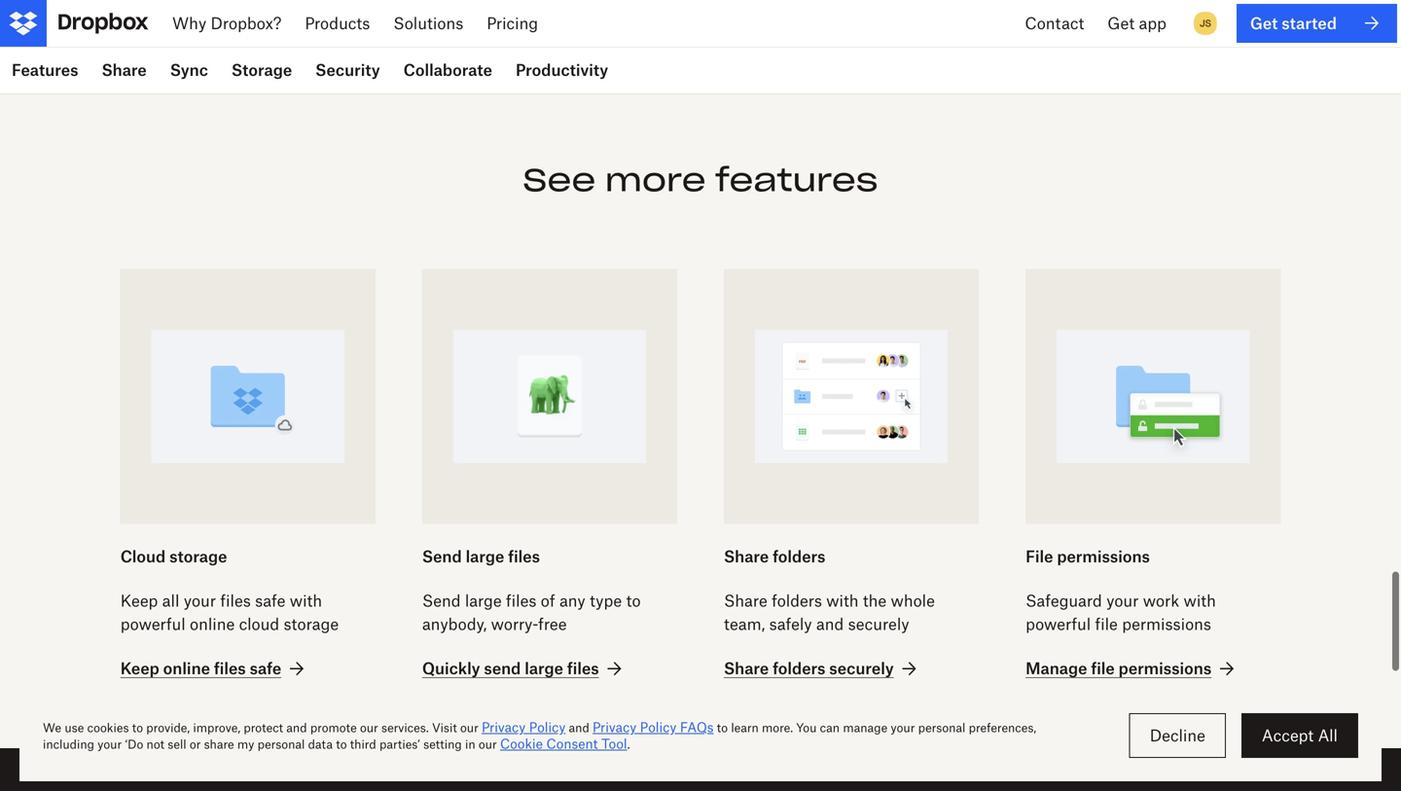 Task type: vqa. For each thing, say whether or not it's contained in the screenshot.


Task type: describe. For each thing, give the bounding box(es) containing it.
get started
[[1251, 14, 1337, 33]]

get app
[[1108, 14, 1167, 33]]

to
[[626, 592, 641, 611]]

get started link
[[1237, 4, 1398, 43]]

security
[[316, 60, 380, 79]]

work
[[1143, 592, 1180, 611]]

securely inside the share folders with the whole team, safely and securely
[[848, 615, 910, 634]]

send
[[484, 659, 521, 678]]

products
[[305, 14, 370, 33]]

dropbox?
[[211, 14, 282, 33]]

any
[[560, 592, 586, 611]]

why
[[172, 14, 206, 33]]

keep online files safe link
[[120, 657, 309, 681]]

productivity
[[516, 60, 608, 79]]

safely
[[770, 615, 812, 634]]

online cloud storage icon image
[[152, 300, 344, 493]]

send for send large files
[[422, 547, 462, 566]]

quickly send large files
[[422, 659, 599, 678]]

powerful inside the safeguard your work with powerful file permissions
[[1026, 615, 1091, 634]]

share for share folders with the whole team, safely and securely
[[724, 592, 768, 611]]

storage button
[[220, 47, 304, 93]]

0 horizontal spatial storage
[[169, 547, 227, 566]]

features
[[716, 160, 878, 200]]

contact button
[[1014, 0, 1096, 47]]

manage
[[1026, 659, 1088, 678]]

file
[[1026, 547, 1054, 566]]

js button
[[1190, 8, 1221, 39]]

files inside keep all your files safe with powerful online cloud storage
[[220, 592, 251, 611]]

contact
[[1025, 14, 1085, 33]]

large for send large files
[[466, 547, 504, 566]]

safeguard your work with powerful file permissions
[[1026, 592, 1217, 634]]

safe inside keep online files safe link
[[250, 659, 281, 678]]

get app button
[[1096, 0, 1179, 47]]

the
[[863, 592, 887, 611]]

manage file permissions
[[1026, 659, 1212, 678]]

files for send large files of any type to anybody, worry-free
[[506, 592, 537, 611]]

file permissions
[[1026, 547, 1150, 566]]

share button
[[90, 47, 158, 93]]

safe inside keep all your files safe with powerful online cloud storage
[[255, 592, 286, 611]]

whole
[[891, 592, 935, 611]]

files down any
[[567, 659, 599, 678]]

permissions inside the safeguard your work with powerful file permissions
[[1122, 615, 1212, 634]]

safeguard
[[1026, 592, 1103, 611]]

share folders with the whole team, safely and securely
[[724, 592, 935, 634]]

send large files of any type to anybody, worry-free
[[422, 592, 641, 634]]

js
[[1200, 17, 1212, 29]]

features
[[12, 60, 78, 79]]

app
[[1139, 14, 1167, 33]]

pricing link
[[475, 0, 550, 47]]

files for send large files
[[508, 547, 540, 566]]

see
[[523, 160, 596, 200]]

0 vertical spatial folders
[[773, 547, 826, 566]]

2 vertical spatial large
[[525, 659, 564, 678]]

your inside keep all your files safe with powerful online cloud storage
[[184, 592, 216, 611]]

storage
[[232, 60, 292, 79]]

collaborate button
[[392, 47, 504, 93]]

solutions button
[[382, 0, 475, 47]]

share folders securely link
[[724, 657, 921, 681]]

quickly
[[422, 659, 480, 678]]

get for get app
[[1108, 14, 1135, 33]]

manage file permissions link
[[1026, 657, 1239, 681]]

large for send large files of any type to anybody, worry-free
[[465, 592, 502, 611]]



Task type: locate. For each thing, give the bounding box(es) containing it.
storage inside keep all your files safe with powerful online cloud storage
[[284, 615, 339, 634]]

1 horizontal spatial with
[[827, 592, 859, 611]]

1 horizontal spatial your
[[1107, 592, 1139, 611]]

folders for with
[[772, 592, 822, 611]]

team,
[[724, 615, 765, 634]]

sync button
[[158, 47, 220, 93]]

files
[[508, 547, 540, 566], [220, 592, 251, 611], [506, 592, 537, 611], [214, 659, 246, 678], [567, 659, 599, 678]]

1 vertical spatial storage
[[284, 615, 339, 634]]

0 horizontal spatial your
[[184, 592, 216, 611]]

get inside popup button
[[1108, 14, 1135, 33]]

folders for securely
[[773, 659, 826, 678]]

1 vertical spatial safe
[[250, 659, 281, 678]]

safe
[[255, 592, 286, 611], [250, 659, 281, 678]]

online down the 'all'
[[163, 659, 210, 678]]

send for send large files of any type to anybody, worry-free
[[422, 592, 461, 611]]

securely down the
[[848, 615, 910, 634]]

1 vertical spatial keep
[[120, 659, 159, 678]]

file inside the safeguard your work with powerful file permissions
[[1095, 615, 1118, 634]]

1 powerful from the left
[[120, 615, 186, 634]]

toggling the sharing permission for a shared file image
[[1057, 300, 1250, 493]]

folders up the share folders with the whole team, safely and securely
[[773, 547, 826, 566]]

storage
[[169, 547, 227, 566], [284, 615, 339, 634]]

1 vertical spatial folders
[[772, 592, 822, 611]]

online inside keep all your files safe with powerful online cloud storage
[[190, 615, 235, 634]]

3 with from the left
[[1184, 592, 1217, 611]]

share for share folders
[[724, 547, 769, 566]]

2 powerful from the left
[[1026, 615, 1091, 634]]

your left work
[[1107, 592, 1139, 611]]

1 your from the left
[[184, 592, 216, 611]]

0 vertical spatial safe
[[255, 592, 286, 611]]

files up worry-
[[506, 592, 537, 611]]

of
[[541, 592, 555, 611]]

collaborate
[[404, 60, 492, 79]]

online
[[190, 615, 235, 634], [163, 659, 210, 678]]

folders up 'safely' on the bottom right of the page
[[772, 592, 822, 611]]

and
[[817, 615, 844, 634]]

securely
[[848, 615, 910, 634], [830, 659, 894, 678]]

security button
[[304, 47, 392, 93]]

0 vertical spatial file
[[1095, 615, 1118, 634]]

get left app at the top of the page
[[1108, 14, 1135, 33]]

2 your from the left
[[1107, 592, 1139, 611]]

send
[[422, 547, 462, 566], [422, 592, 461, 611]]

your right the 'all'
[[184, 592, 216, 611]]

with inside the share folders with the whole team, safely and securely
[[827, 592, 859, 611]]

with inside the safeguard your work with powerful file permissions
[[1184, 592, 1217, 611]]

cloud
[[239, 615, 279, 634]]

1 vertical spatial file
[[1091, 659, 1115, 678]]

0 vertical spatial permissions
[[1057, 547, 1150, 566]]

large right send
[[525, 659, 564, 678]]

permissions
[[1057, 547, 1150, 566], [1122, 615, 1212, 634], [1119, 659, 1212, 678]]

2 vertical spatial folders
[[773, 659, 826, 678]]

share folders securely
[[724, 659, 894, 678]]

keep inside keep online files safe link
[[120, 659, 159, 678]]

keep all your files safe with powerful online cloud storage
[[120, 592, 339, 634]]

2 keep from the top
[[120, 659, 159, 678]]

powerful inside keep all your files safe with powerful online cloud storage
[[120, 615, 186, 634]]

share
[[102, 60, 147, 79], [724, 547, 769, 566], [724, 592, 768, 611], [724, 659, 769, 678]]

keep for keep online files safe
[[120, 659, 159, 678]]

anybody,
[[422, 615, 487, 634]]

share inside popup button
[[102, 60, 147, 79]]

1 vertical spatial send
[[422, 592, 461, 611]]

worry-
[[491, 615, 538, 634]]

keep inside keep all your files safe with powerful online cloud storage
[[120, 592, 158, 611]]

your
[[184, 592, 216, 611], [1107, 592, 1139, 611]]

quickly send large files link
[[422, 657, 626, 681]]

file right manage on the right bottom
[[1091, 659, 1115, 678]]

files up cloud
[[220, 592, 251, 611]]

send inside send large files of any type to anybody, worry-free
[[422, 592, 461, 611]]

sync
[[170, 60, 208, 79]]

large up send large files of any type to anybody, worry-free
[[466, 547, 504, 566]]

powerful
[[120, 615, 186, 634], [1026, 615, 1091, 634]]

1 vertical spatial permissions
[[1122, 615, 1212, 634]]

cloud storage
[[120, 547, 227, 566]]

pricing
[[487, 14, 538, 33]]

0 vertical spatial large
[[466, 547, 504, 566]]

1 vertical spatial online
[[163, 659, 210, 678]]

storage right cloud
[[284, 615, 339, 634]]

features link
[[0, 47, 90, 93]]

type
[[590, 592, 622, 611]]

keep
[[120, 592, 158, 611], [120, 659, 159, 678]]

0 vertical spatial send
[[422, 547, 462, 566]]

0 horizontal spatial get
[[1108, 14, 1135, 33]]

why dropbox?
[[172, 14, 282, 33]]

why dropbox? button
[[161, 0, 293, 47]]

with
[[290, 592, 322, 611], [827, 592, 859, 611], [1184, 592, 1217, 611]]

free
[[538, 615, 567, 634]]

1 send from the top
[[422, 547, 462, 566]]

started
[[1282, 14, 1337, 33]]

1 horizontal spatial get
[[1251, 14, 1278, 33]]

productivity button
[[504, 47, 620, 93]]

file up manage file permissions
[[1095, 615, 1118, 634]]

1 keep from the top
[[120, 592, 158, 611]]

1 with from the left
[[290, 592, 322, 611]]

your inside the safeguard your work with powerful file permissions
[[1107, 592, 1139, 611]]

1 horizontal spatial storage
[[284, 615, 339, 634]]

0 vertical spatial securely
[[848, 615, 910, 634]]

1 vertical spatial large
[[465, 592, 502, 611]]

send large files
[[422, 547, 540, 566]]

products button
[[293, 0, 382, 47]]

large
[[466, 547, 504, 566], [465, 592, 502, 611], [525, 659, 564, 678]]

powerful down safeguard
[[1026, 615, 1091, 634]]

2 send from the top
[[422, 592, 461, 611]]

all
[[162, 592, 179, 611]]

files for keep online files safe
[[214, 659, 246, 678]]

solutions
[[394, 14, 464, 33]]

securely down and
[[830, 659, 894, 678]]

2 horizontal spatial with
[[1184, 592, 1217, 611]]

storage up the 'all'
[[169, 547, 227, 566]]

get left the started
[[1251, 14, 1278, 33]]

0 horizontal spatial powerful
[[120, 615, 186, 634]]

more
[[605, 160, 706, 200]]

cloud
[[120, 547, 166, 566]]

2 with from the left
[[827, 592, 859, 611]]

0 vertical spatial online
[[190, 615, 235, 634]]

get
[[1251, 14, 1278, 33], [1108, 14, 1135, 33]]

a large file containing a rendering of a green elephant image
[[453, 300, 646, 493]]

files inside send large files of any type to anybody, worry-free
[[506, 592, 537, 611]]

get for get started
[[1251, 14, 1278, 33]]

keep online files safe
[[120, 659, 281, 678]]

keep for keep all your files safe with powerful online cloud storage
[[120, 592, 158, 611]]

0 horizontal spatial with
[[290, 592, 322, 611]]

see more features
[[523, 160, 878, 200]]

online up keep online files safe link
[[190, 615, 235, 634]]

with inside keep all your files safe with powerful online cloud storage
[[290, 592, 322, 611]]

folders inside the share folders with the whole team, safely and securely
[[772, 592, 822, 611]]

files down cloud
[[214, 659, 246, 678]]

large inside send large files of any type to anybody, worry-free
[[465, 592, 502, 611]]

share for share folders securely
[[724, 659, 769, 678]]

1 horizontal spatial powerful
[[1026, 615, 1091, 634]]

powerful down the 'all'
[[120, 615, 186, 634]]

files up send large files of any type to anybody, worry-free
[[508, 547, 540, 566]]

folders down 'safely' on the bottom right of the page
[[773, 659, 826, 678]]

share inside the share folders with the whole team, safely and securely
[[724, 592, 768, 611]]

2 vertical spatial permissions
[[1119, 659, 1212, 678]]

file
[[1095, 615, 1118, 634], [1091, 659, 1115, 678]]

large up anybody,
[[465, 592, 502, 611]]

folders
[[773, 547, 826, 566], [772, 592, 822, 611], [773, 659, 826, 678]]

share for share
[[102, 60, 147, 79]]

sharing a folder with a teammate image
[[755, 300, 948, 493]]

0 vertical spatial keep
[[120, 592, 158, 611]]

safe down cloud
[[250, 659, 281, 678]]

0 vertical spatial storage
[[169, 547, 227, 566]]

safe up cloud
[[255, 592, 286, 611]]

1 vertical spatial securely
[[830, 659, 894, 678]]

share folders
[[724, 547, 826, 566]]



